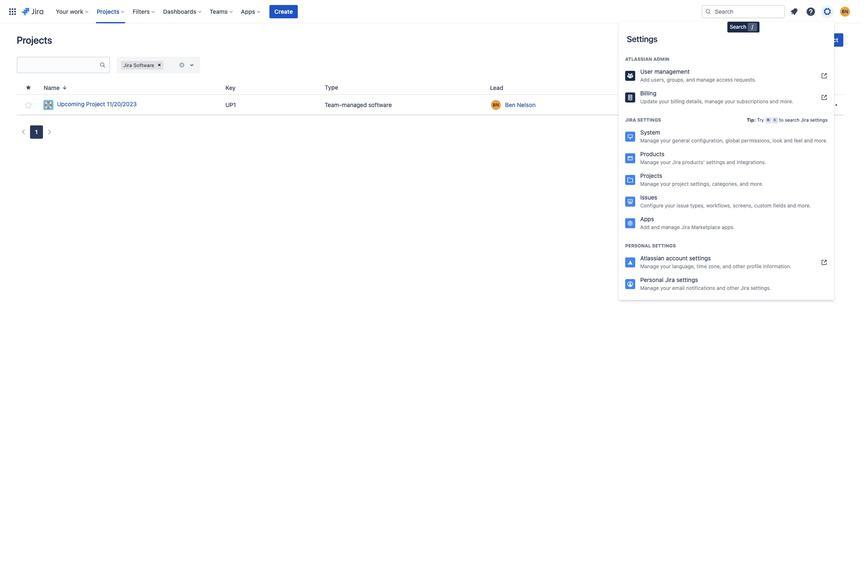 Task type: vqa. For each thing, say whether or not it's contained in the screenshot.


Task type: locate. For each thing, give the bounding box(es) containing it.
team-managed software
[[325, 101, 392, 108]]

your
[[56, 8, 68, 15]]

your down account
[[661, 264, 671, 270]]

create inside 'button'
[[274, 8, 293, 15]]

custom
[[754, 203, 772, 209]]

filters button
[[130, 5, 158, 18]]

None text field
[[18, 59, 99, 71]]

1 group from the top
[[619, 48, 835, 111]]

2 vertical spatial projects
[[640, 172, 662, 179]]

1 horizontal spatial projects
[[97, 8, 119, 15]]

add inside the user management add users, groups, and manage access requests.
[[640, 77, 650, 83]]

atlassian up user
[[625, 56, 652, 62]]

settings up account
[[652, 243, 676, 249]]

banner containing your work
[[0, 0, 860, 23]]

other
[[733, 264, 745, 270], [727, 285, 739, 292]]

0 vertical spatial add
[[640, 77, 650, 83]]

0 horizontal spatial create
[[274, 8, 293, 15]]

personal
[[625, 243, 651, 249], [640, 277, 664, 284]]

open image
[[187, 60, 197, 70]]

0 vertical spatial create
[[274, 8, 293, 15]]

your left the email
[[661, 285, 671, 292]]

update
[[640, 98, 658, 105]]

2 group from the top
[[619, 108, 835, 237]]

zone,
[[709, 264, 721, 270]]

more. inside projects manage your project settings, categories, and more.
[[750, 181, 764, 187]]

appswitcher icon image
[[8, 6, 18, 16]]

manage inside products manage your jira products' settings and integrations.
[[640, 159, 659, 166]]

global
[[726, 138, 740, 144]]

manage inside system manage your general configuration, global permissions, look and feel and more.
[[640, 138, 659, 144]]

apps right teams dropdown button
[[241, 8, 255, 15]]

0 vertical spatial apps
[[241, 8, 255, 15]]

4 manage from the top
[[640, 264, 659, 270]]

and inside the user management add users, groups, and manage access requests.
[[686, 77, 695, 83]]

5 manage from the top
[[640, 285, 659, 292]]

⌘
[[767, 118, 770, 123]]

more. right fields
[[798, 203, 811, 209]]

manage down personal settings
[[640, 264, 659, 270]]

settings image
[[823, 6, 833, 16]]

manage up "issues"
[[640, 181, 659, 187]]

projects manage your project settings, categories, and more.
[[640, 172, 764, 187]]

1 manage from the top
[[640, 138, 659, 144]]

to search jira settings
[[778, 117, 828, 123]]

products manage your jira products' settings and integrations.
[[640, 151, 766, 166]]

atlassian account settings manage your language, time zone, and other profile information.
[[640, 255, 792, 270]]

fields
[[773, 203, 786, 209]]

manage left the email
[[640, 285, 659, 292]]

Search field
[[702, 5, 785, 18]]

general
[[672, 138, 690, 144]]

filters
[[133, 8, 150, 15]]

add down user
[[640, 77, 650, 83]]

your
[[659, 98, 669, 105], [725, 98, 735, 105], [661, 138, 671, 144], [661, 159, 671, 166], [661, 181, 671, 187], [665, 203, 675, 209], [661, 264, 671, 270], [661, 285, 671, 292]]

apps for apps add and manage jira marketplace apps.
[[640, 216, 654, 223]]

project down settings image
[[819, 36, 839, 43]]

ben nelson link
[[505, 101, 536, 109]]

manage
[[640, 138, 659, 144], [640, 159, 659, 166], [640, 181, 659, 187], [640, 264, 659, 270], [640, 285, 659, 292]]

settings up time
[[689, 255, 711, 262]]

information.
[[763, 264, 792, 270]]

teams
[[210, 8, 228, 15]]

more image
[[829, 100, 839, 110]]

atlassian for account
[[640, 255, 665, 262]]

name button
[[40, 83, 71, 92]]

apps button
[[239, 5, 264, 18]]

jira inside products manage your jira products' settings and integrations.
[[672, 159, 681, 166]]

1 horizontal spatial project
[[819, 36, 839, 43]]

0 horizontal spatial project
[[672, 181, 689, 187]]

manage
[[696, 77, 715, 83], [705, 98, 724, 105], [661, 224, 680, 231]]

personal inside personal jira settings manage your email notifications and other jira settings.
[[640, 277, 664, 284]]

upcoming
[[57, 101, 85, 108]]

your left billing
[[659, 98, 669, 105]]

your left issue
[[665, 203, 675, 209]]

create project
[[799, 36, 839, 43]]

create project button
[[794, 33, 844, 47]]

billing update your billing details, manage your subscriptions and more.
[[640, 90, 794, 105]]

0 horizontal spatial apps
[[241, 8, 255, 15]]

2 add from the top
[[640, 224, 650, 231]]

1 vertical spatial project
[[672, 181, 689, 187]]

manage for products
[[640, 159, 659, 166]]

subscriptions
[[737, 98, 769, 105]]

jira image
[[22, 6, 43, 16], [22, 6, 43, 16]]

1 vertical spatial projects
[[17, 34, 52, 46]]

settings
[[637, 117, 661, 123], [810, 117, 828, 123], [706, 159, 725, 166], [652, 243, 676, 249], [689, 255, 711, 262], [677, 277, 698, 284]]

settings inside atlassian account settings manage your language, time zone, and other profile information.
[[689, 255, 711, 262]]

more.
[[780, 98, 794, 105], [814, 138, 828, 144], [750, 181, 764, 187], [798, 203, 811, 209]]

search
[[785, 117, 800, 123]]

apps inside apps add and manage jira marketplace apps.
[[640, 216, 654, 223]]

1 vertical spatial other
[[727, 285, 739, 292]]

1 add from the top
[[640, 77, 650, 83]]

settings right search on the right top
[[810, 117, 828, 123]]

2 manage from the top
[[640, 159, 659, 166]]

create down help icon
[[799, 36, 818, 43]]

add up personal settings
[[640, 224, 650, 231]]

time
[[697, 264, 707, 270]]

atlassian down personal settings
[[640, 255, 665, 262]]

permissions,
[[741, 138, 771, 144]]

your inside issues configure your issue types, workflows, screens, custom fields and more.
[[665, 203, 675, 209]]

search
[[730, 24, 746, 30]]

manage down issue
[[661, 224, 680, 231]]

types,
[[690, 203, 705, 209]]

atlassian
[[625, 56, 652, 62], [640, 255, 665, 262]]

users,
[[651, 77, 666, 83]]

add inside apps add and manage jira marketplace apps.
[[640, 224, 650, 231]]

account
[[666, 255, 688, 262]]

jira settings
[[625, 117, 661, 123]]

categories,
[[712, 181, 739, 187]]

projects down appswitcher icon
[[17, 34, 52, 46]]

and right categories,
[[740, 181, 749, 187]]

project left settings, at the top of page
[[672, 181, 689, 187]]

0 vertical spatial atlassian
[[625, 56, 652, 62]]

project
[[819, 36, 839, 43], [672, 181, 689, 187]]

projects down products
[[640, 172, 662, 179]]

your up 'configure'
[[661, 181, 671, 187]]

language,
[[672, 264, 695, 270]]

more. up the tip: try command k to search jira settings element
[[780, 98, 794, 105]]

other left the profile
[[733, 264, 745, 270]]

other left settings.
[[727, 285, 739, 292]]

your left general
[[661, 138, 671, 144]]

banner
[[0, 0, 860, 23]]

projects right the work on the top of the page
[[97, 8, 119, 15]]

atlassian inside atlassian account settings manage your language, time zone, and other profile information.
[[640, 255, 665, 262]]

teams button
[[207, 5, 236, 18]]

apps down 'configure'
[[640, 216, 654, 223]]

atlassian for admin
[[625, 56, 652, 62]]

more. down integrations. at top right
[[750, 181, 764, 187]]

apps add and manage jira marketplace apps.
[[640, 216, 735, 231]]

and up k
[[770, 98, 779, 105]]

access
[[717, 77, 733, 83]]

settings up projects manage your project settings, categories, and more.
[[706, 159, 725, 166]]

apps inside dropdown button
[[241, 8, 255, 15]]

projects button
[[94, 5, 128, 18]]

settings up the email
[[677, 277, 698, 284]]

group containing atlassian account settings
[[619, 234, 835, 298]]

3 manage from the top
[[640, 181, 659, 187]]

add
[[640, 77, 650, 83], [640, 224, 650, 231]]

0 vertical spatial project
[[819, 36, 839, 43]]

key
[[226, 84, 236, 91]]

tip: try command k to search jira settings element
[[747, 117, 828, 123]]

1 vertical spatial add
[[640, 224, 650, 231]]

1 horizontal spatial apps
[[640, 216, 654, 223]]

and right the notifications
[[717, 285, 726, 292]]

and right fields
[[788, 203, 796, 209]]

1 vertical spatial manage
[[705, 98, 724, 105]]

and right "zone,"
[[723, 264, 732, 270]]

manage down system
[[640, 138, 659, 144]]

manage down products
[[640, 159, 659, 166]]

1 vertical spatial create
[[799, 36, 818, 43]]

clear image
[[156, 62, 163, 68]]

group
[[619, 48, 835, 111], [619, 108, 835, 237], [619, 234, 835, 298]]

0 horizontal spatial projects
[[17, 34, 52, 46]]

your work
[[56, 8, 83, 15]]

settings group
[[619, 22, 835, 300]]

software
[[133, 62, 154, 68]]

0 vertical spatial projects
[[97, 8, 119, 15]]

billing
[[640, 90, 657, 97]]

primary element
[[5, 0, 702, 23]]

and inside issues configure your issue types, workflows, screens, custom fields and more.
[[788, 203, 796, 209]]

project
[[86, 101, 105, 108]]

products'
[[682, 159, 705, 166]]

2 horizontal spatial projects
[[640, 172, 662, 179]]

manage right details,
[[705, 98, 724, 105]]

settings up system
[[637, 117, 661, 123]]

jira inside apps add and manage jira marketplace apps.
[[681, 224, 690, 231]]

other inside atlassian account settings manage your language, time zone, and other profile information.
[[733, 264, 745, 270]]

2 vertical spatial manage
[[661, 224, 680, 231]]

marketplace
[[691, 224, 721, 231]]

jira
[[123, 62, 132, 68], [625, 117, 636, 123], [801, 117, 809, 123], [672, 159, 681, 166], [681, 224, 690, 231], [665, 277, 675, 284], [741, 285, 749, 292]]

and
[[686, 77, 695, 83], [770, 98, 779, 105], [784, 138, 793, 144], [804, 138, 813, 144], [727, 159, 735, 166], [740, 181, 749, 187], [788, 203, 796, 209], [651, 224, 660, 231], [723, 264, 732, 270], [717, 285, 726, 292]]

0 vertical spatial personal
[[625, 243, 651, 249]]

1 vertical spatial apps
[[640, 216, 654, 223]]

your down "access"
[[725, 98, 735, 105]]

apps.
[[722, 224, 735, 231]]

configuration,
[[691, 138, 724, 144]]

create
[[274, 8, 293, 15], [799, 36, 818, 43]]

1 button
[[30, 126, 43, 139]]

1 vertical spatial atlassian
[[640, 255, 665, 262]]

manage left "access"
[[696, 77, 715, 83]]

system
[[640, 129, 660, 136]]

dashboards
[[163, 8, 196, 15]]

and left integrations. at top right
[[727, 159, 735, 166]]

settings.
[[751, 285, 771, 292]]

and inside products manage your jira products' settings and integrations.
[[727, 159, 735, 166]]

and up personal settings
[[651, 224, 660, 231]]

manage inside projects manage your project settings, categories, and more.
[[640, 181, 659, 187]]

manage inside the user management add users, groups, and manage access requests.
[[696, 77, 715, 83]]

help image
[[806, 6, 816, 16]]

star upcoming project 11/20/2023 image
[[23, 100, 33, 110]]

name
[[44, 84, 60, 91]]

0 vertical spatial other
[[733, 264, 745, 270]]

create for create
[[274, 8, 293, 15]]

create right the apps dropdown button
[[274, 8, 293, 15]]

lead button
[[487, 83, 513, 92]]

0 vertical spatial manage
[[696, 77, 715, 83]]

issues configure your issue types, workflows, screens, custom fields and more.
[[640, 194, 811, 209]]

create inside button
[[799, 36, 818, 43]]

1 vertical spatial personal
[[640, 277, 664, 284]]

email
[[672, 285, 685, 292]]

your down products
[[661, 159, 671, 166]]

1 horizontal spatial create
[[799, 36, 818, 43]]

more. right feel
[[814, 138, 828, 144]]

profile
[[747, 264, 762, 270]]

and right groups,
[[686, 77, 695, 83]]

3 group from the top
[[619, 234, 835, 298]]

personal settings
[[625, 243, 676, 249]]



Task type: describe. For each thing, give the bounding box(es) containing it.
your inside system manage your general configuration, global permissions, look and feel and more.
[[661, 138, 671, 144]]

billing
[[671, 98, 685, 105]]

software
[[369, 101, 392, 108]]

managed
[[342, 101, 367, 108]]

workflows,
[[706, 203, 732, 209]]

screens,
[[733, 203, 753, 209]]

manage inside personal jira settings manage your email notifications and other jira settings.
[[640, 285, 659, 292]]

apps for apps
[[241, 8, 255, 15]]

settings
[[627, 34, 658, 44]]

your work button
[[53, 5, 92, 18]]

manage inside apps add and manage jira marketplace apps.
[[661, 224, 680, 231]]

personal jira settings manage your email notifications and other jira settings.
[[640, 277, 771, 292]]

issue
[[677, 203, 689, 209]]

configure
[[640, 203, 664, 209]]

lead
[[490, 84, 503, 91]]

settings inside personal jira settings manage your email notifications and other jira settings.
[[677, 277, 698, 284]]

create for create project
[[799, 36, 818, 43]]

settings inside products manage your jira products' settings and integrations.
[[706, 159, 725, 166]]

group containing user management
[[619, 48, 835, 111]]

/
[[752, 24, 753, 30]]

projects inside projects manage your project settings, categories, and more.
[[640, 172, 662, 179]]

and right feel
[[804, 138, 813, 144]]

ben
[[505, 101, 516, 108]]

ben nelson
[[505, 101, 536, 108]]

look
[[773, 138, 783, 144]]

admin
[[654, 56, 670, 62]]

project inside create project button
[[819, 36, 839, 43]]

settings,
[[690, 181, 711, 187]]

and inside 'billing update your billing details, manage your subscriptions and more.'
[[770, 98, 779, 105]]

your inside projects manage your project settings, categories, and more.
[[661, 181, 671, 187]]

search image
[[705, 8, 712, 15]]

settings inside the tip: try command k to search jira settings element
[[810, 117, 828, 123]]

jira software
[[123, 62, 154, 68]]

management
[[655, 68, 690, 75]]

details,
[[686, 98, 703, 105]]

tip:
[[747, 117, 756, 123]]

notifications
[[686, 285, 715, 292]]

dashboards button
[[161, 5, 205, 18]]

requests.
[[734, 77, 756, 83]]

your inside atlassian account settings manage your language, time zone, and other profile information.
[[661, 264, 671, 270]]

upcoming project 11/20/2023 link
[[44, 100, 219, 110]]

team-
[[325, 101, 342, 108]]

tip: try
[[747, 117, 765, 123]]

previous image
[[18, 127, 28, 137]]

more. inside system manage your general configuration, global permissions, look and feel and more.
[[814, 138, 828, 144]]

your profile and settings image
[[840, 6, 850, 16]]

personal for jira
[[640, 277, 664, 284]]

manage for projects
[[640, 181, 659, 187]]

group containing system
[[619, 108, 835, 237]]

nelson
[[517, 101, 536, 108]]

personal for settings
[[625, 243, 651, 249]]

and inside personal jira settings manage your email notifications and other jira settings.
[[717, 285, 726, 292]]

your inside personal jira settings manage your email notifications and other jira settings.
[[661, 285, 671, 292]]

work
[[70, 8, 83, 15]]

manage inside 'billing update your billing details, manage your subscriptions and more.'
[[705, 98, 724, 105]]

user
[[640, 68, 653, 75]]

and inside projects manage your project settings, categories, and more.
[[740, 181, 749, 187]]

more. inside issues configure your issue types, workflows, screens, custom fields and more.
[[798, 203, 811, 209]]

products
[[640, 151, 665, 158]]

issues
[[640, 194, 657, 201]]

try
[[757, 117, 764, 123]]

type
[[325, 84, 338, 91]]

manage for system
[[640, 138, 659, 144]]

groups,
[[667, 77, 685, 83]]

and inside atlassian account settings manage your language, time zone, and other profile information.
[[723, 264, 732, 270]]

project inside projects manage your project settings, categories, and more.
[[672, 181, 689, 187]]

create button
[[269, 5, 298, 18]]

1
[[35, 128, 38, 136]]

notifications image
[[789, 6, 799, 16]]

k
[[774, 118, 776, 122]]

clear image
[[179, 62, 185, 68]]

atlassian admin
[[625, 56, 670, 62]]

and inside apps add and manage jira marketplace apps.
[[651, 224, 660, 231]]

system manage your general configuration, global permissions, look and feel and more.
[[640, 129, 828, 144]]

manage inside atlassian account settings manage your language, time zone, and other profile information.
[[640, 264, 659, 270]]

and left feel
[[784, 138, 793, 144]]

integrations.
[[737, 159, 766, 166]]

other inside personal jira settings manage your email notifications and other jira settings.
[[727, 285, 739, 292]]

up1
[[226, 101, 236, 108]]

more. inside 'billing update your billing details, manage your subscriptions and more.'
[[780, 98, 794, 105]]

to
[[779, 117, 784, 123]]

projects inside dropdown button
[[97, 8, 119, 15]]

your inside products manage your jira products' settings and integrations.
[[661, 159, 671, 166]]

feel
[[794, 138, 803, 144]]

next image
[[44, 127, 54, 137]]



